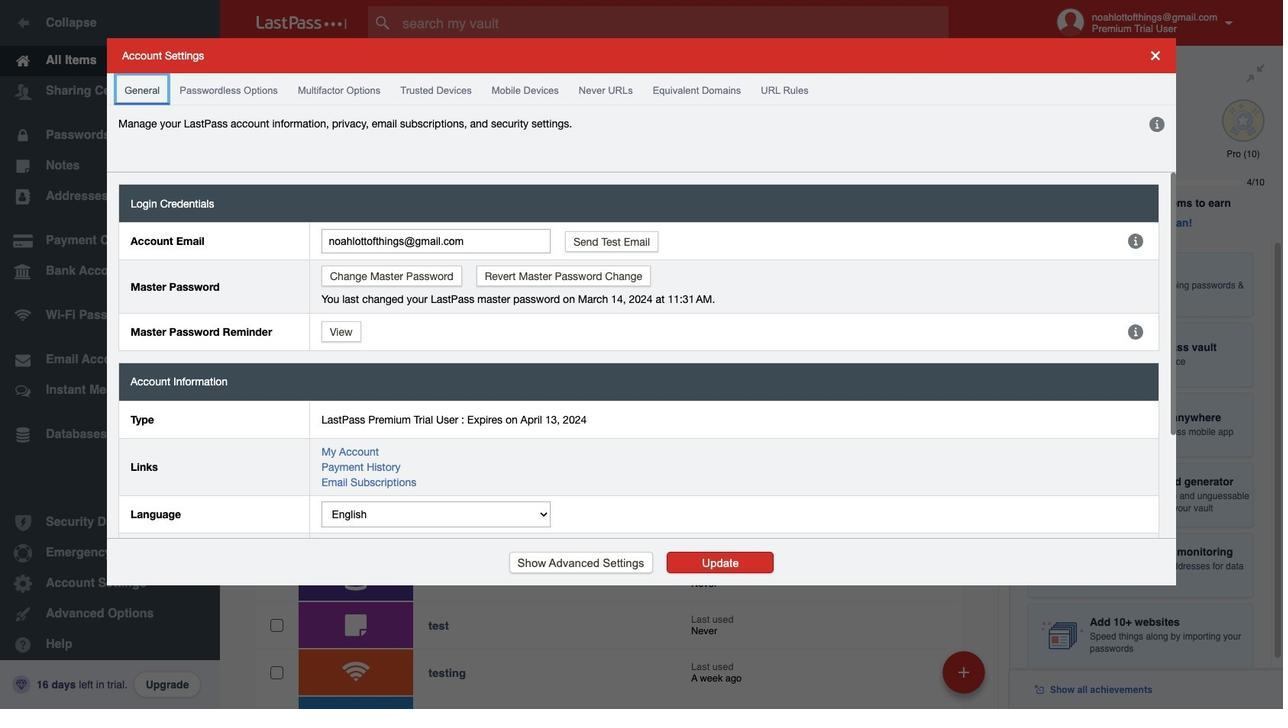 Task type: describe. For each thing, give the bounding box(es) containing it.
lastpass image
[[257, 16, 347, 30]]

new item navigation
[[937, 647, 994, 710]]

vault options navigation
[[220, 46, 1010, 92]]

new item image
[[959, 667, 969, 678]]

search my vault text field
[[368, 6, 978, 40]]



Task type: vqa. For each thing, say whether or not it's contained in the screenshot.
Search search box
yes



Task type: locate. For each thing, give the bounding box(es) containing it.
Search search field
[[368, 6, 978, 40]]

main navigation navigation
[[0, 0, 220, 710]]



